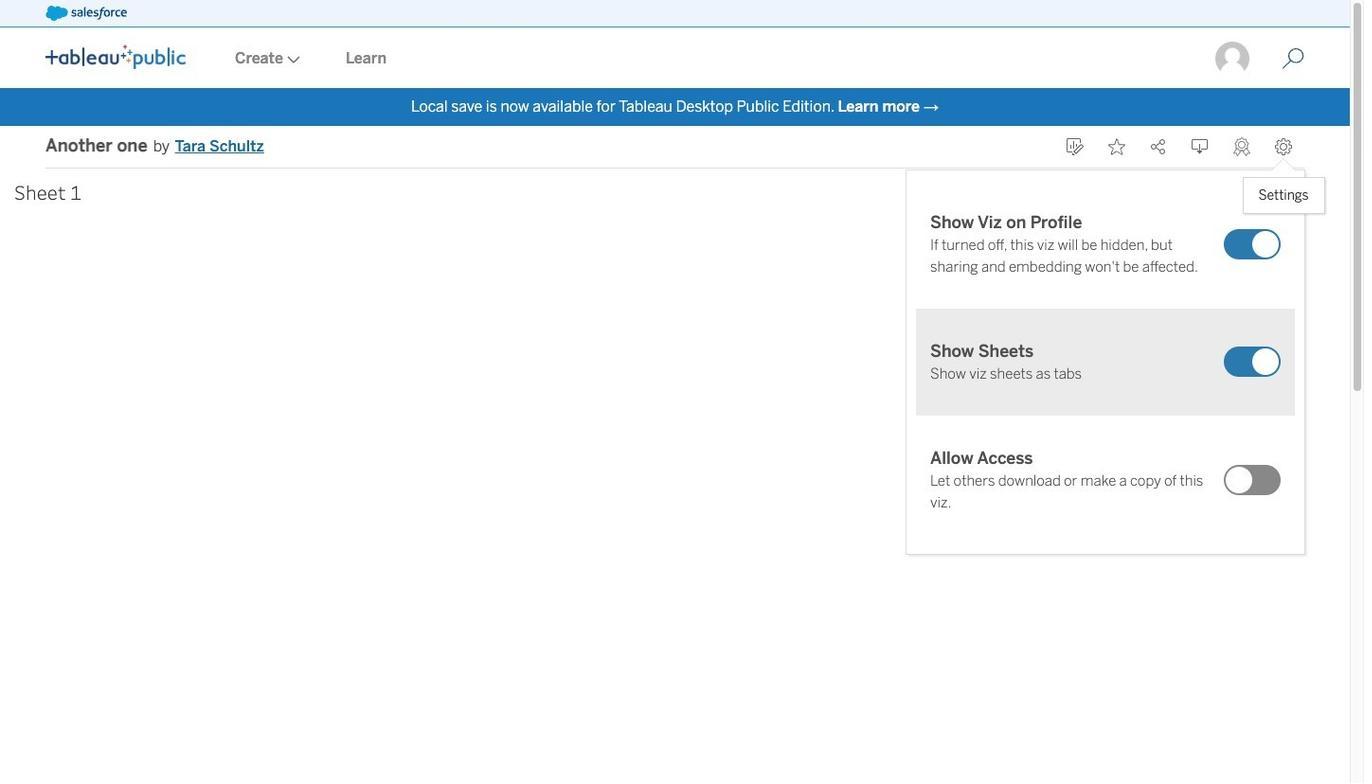 Task type: describe. For each thing, give the bounding box(es) containing it.
share image
[[1150, 138, 1167, 155]]

go to search image
[[1259, 47, 1327, 70]]

salesforce logo image
[[45, 6, 127, 21]]

1 menu item from the top
[[916, 180, 1295, 309]]

edit image
[[1067, 138, 1084, 155]]

settings image
[[1275, 138, 1292, 155]]

list options menu
[[907, 171, 1304, 554]]

favorite button image
[[1108, 138, 1125, 155]]

logo image
[[45, 45, 186, 69]]

2 menu item from the top
[[916, 309, 1295, 416]]

3 menu item from the top
[[916, 416, 1295, 544]]



Task type: vqa. For each thing, say whether or not it's contained in the screenshot.
the settings ICON
yes



Task type: locate. For each thing, give the bounding box(es) containing it.
nominate for viz of the day image
[[1233, 137, 1250, 156]]

dialog
[[907, 158, 1304, 554]]

download image
[[1192, 138, 1209, 155]]

menu item
[[916, 180, 1295, 309], [916, 309, 1295, 416], [916, 416, 1295, 544]]



